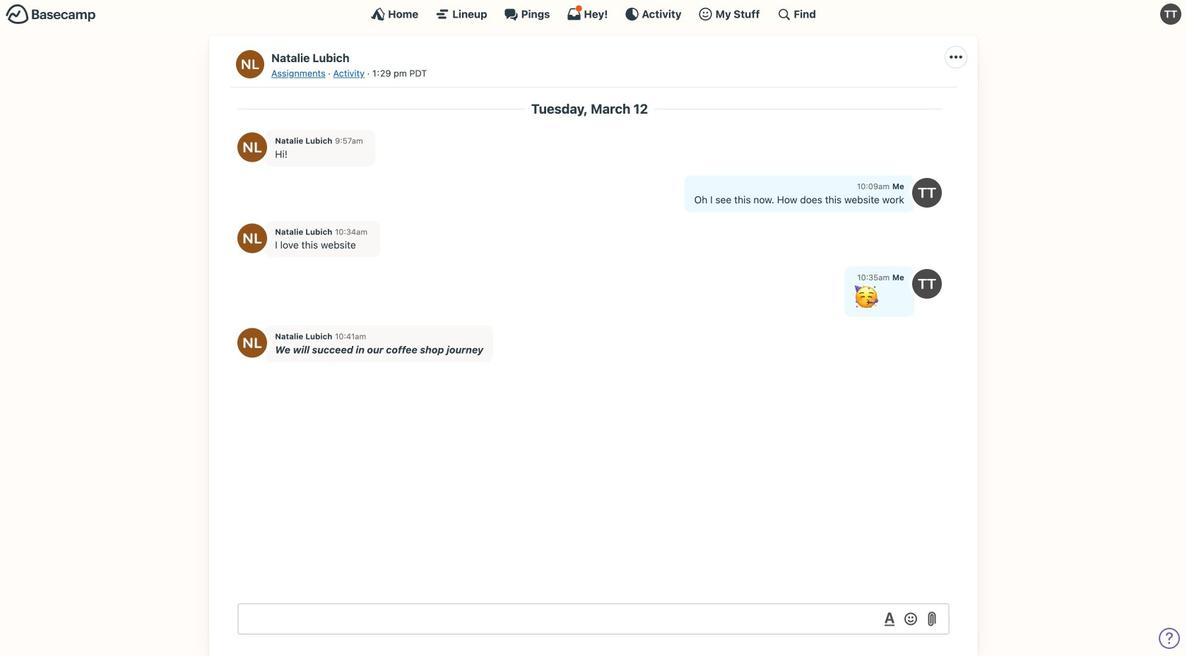 Task type: locate. For each thing, give the bounding box(es) containing it.
0 vertical spatial terry turtle image
[[1160, 4, 1181, 25]]

1 vertical spatial natalie lubich image
[[237, 328, 267, 358]]

keyboard shortcut: ⌘ + / image
[[777, 7, 791, 21]]

1 horizontal spatial terry turtle image
[[1160, 4, 1181, 25]]

9:57am element
[[335, 136, 363, 146]]

main element
[[0, 0, 1187, 28]]

0 vertical spatial natalie lubich image
[[236, 50, 264, 78]]

switch accounts image
[[6, 4, 96, 25]]

None text field
[[237, 603, 950, 635]]

natalie lubich image
[[237, 224, 267, 253], [237, 328, 267, 358]]

0 vertical spatial natalie lubich image
[[237, 224, 267, 253]]

natalie lubich image for 10:41am element at the left of the page
[[237, 328, 267, 358]]

terry turtle image inside main element
[[1160, 4, 1181, 25]]

2 natalie lubich image from the top
[[237, 328, 267, 358]]

natalie lubich image
[[236, 50, 264, 78], [237, 133, 267, 162]]

10:09am element
[[857, 182, 890, 191]]

terry turtle image
[[912, 269, 942, 299]]

natalie lubich image for the 10:34am element
[[237, 224, 267, 253]]

1 natalie lubich image from the top
[[237, 224, 267, 253]]

terry turtle image
[[1160, 4, 1181, 25], [912, 178, 942, 208]]

1 vertical spatial terry turtle image
[[912, 178, 942, 208]]



Task type: describe. For each thing, give the bounding box(es) containing it.
10:41am element
[[335, 332, 366, 341]]

1 vertical spatial natalie lubich image
[[237, 133, 267, 162]]

10:35am element
[[857, 273, 890, 282]]

0 horizontal spatial terry turtle image
[[912, 178, 942, 208]]

10:34am element
[[335, 227, 368, 237]]



Task type: vqa. For each thing, say whether or not it's contained in the screenshot.
Natalie Lubich image for 10:34am element
yes



